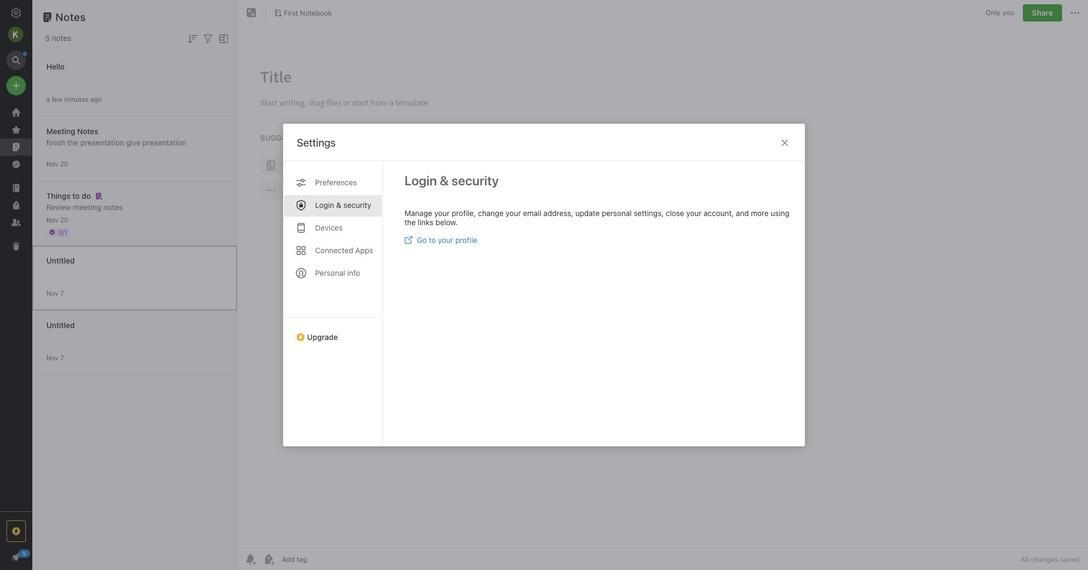 Task type: locate. For each thing, give the bounding box(es) containing it.
0 vertical spatial notes
[[55, 11, 86, 23]]

share
[[1032, 8, 1053, 17]]

0 horizontal spatial presentation
[[80, 138, 124, 147]]

meeting
[[73, 202, 101, 211]]

things
[[46, 191, 71, 200]]

preferences
[[315, 178, 357, 187]]

the
[[67, 138, 78, 147], [405, 218, 416, 227]]

notes right 5
[[52, 33, 71, 43]]

below.
[[436, 218, 458, 227]]

0 horizontal spatial notes
[[52, 33, 71, 43]]

nov
[[46, 160, 58, 168], [46, 216, 58, 224], [46, 289, 58, 297], [46, 354, 58, 362]]

using
[[771, 209, 790, 218]]

0/1
[[58, 228, 67, 236]]

a few minutes ago
[[46, 95, 102, 103]]

notes right meeting
[[103, 202, 123, 211]]

update
[[576, 209, 600, 218]]

0 horizontal spatial &
[[336, 200, 342, 210]]

login & security up the profile,
[[405, 173, 499, 188]]

4 nov from the top
[[46, 354, 58, 362]]

5
[[45, 33, 50, 43]]

close
[[666, 209, 684, 218]]

0 vertical spatial the
[[67, 138, 78, 147]]

notebook
[[300, 8, 332, 17]]

2 nov 20 from the top
[[46, 216, 68, 224]]

security down preferences
[[344, 200, 371, 210]]

profile,
[[452, 209, 476, 218]]

all
[[1021, 555, 1029, 564]]

0 horizontal spatial the
[[67, 138, 78, 147]]

to right go
[[429, 235, 436, 245]]

tab list
[[283, 161, 383, 446]]

presentation left give
[[80, 138, 124, 147]]

1 20 from the top
[[60, 160, 68, 168]]

your right links
[[434, 209, 450, 218]]

security up the profile,
[[452, 173, 499, 188]]

review
[[46, 202, 71, 211]]

1 vertical spatial login
[[315, 200, 334, 210]]

20
[[60, 160, 68, 168], [60, 216, 68, 224]]

0 vertical spatial login
[[405, 173, 437, 188]]

the left links
[[405, 218, 416, 227]]

login up devices
[[315, 200, 334, 210]]

20 up 0/1
[[60, 216, 68, 224]]

1 vertical spatial nov 20
[[46, 216, 68, 224]]

1 vertical spatial security
[[344, 200, 371, 210]]

tree
[[0, 104, 32, 511]]

to inside note list element
[[72, 191, 80, 200]]

close image
[[779, 136, 791, 149]]

1 horizontal spatial login
[[405, 173, 437, 188]]

2 20 from the top
[[60, 216, 68, 224]]

your left email
[[506, 209, 521, 218]]

1 horizontal spatial &
[[440, 173, 449, 188]]

only you
[[986, 8, 1015, 17]]

upgrade
[[307, 332, 338, 342]]

meeting
[[46, 126, 75, 136]]

0 vertical spatial nov 7
[[46, 289, 64, 297]]

0 vertical spatial to
[[72, 191, 80, 200]]

& inside tab list
[[336, 200, 342, 210]]

1 vertical spatial notes
[[77, 126, 98, 136]]

expand note image
[[245, 6, 258, 19]]

notes
[[52, 33, 71, 43], [103, 202, 123, 211]]

1 vertical spatial notes
[[103, 202, 123, 211]]

nov 20 down review
[[46, 216, 68, 224]]

notes
[[55, 11, 86, 23], [77, 126, 98, 136]]

0 horizontal spatial to
[[72, 191, 80, 200]]

1 vertical spatial 7
[[60, 354, 64, 362]]

nov 7
[[46, 289, 64, 297], [46, 354, 64, 362]]

0 horizontal spatial login & security
[[315, 200, 371, 210]]

login & security
[[405, 173, 499, 188], [315, 200, 371, 210]]

1 vertical spatial &
[[336, 200, 342, 210]]

to for go
[[429, 235, 436, 245]]

Note Editor text field
[[238, 52, 1088, 548]]

your
[[434, 209, 450, 218], [506, 209, 521, 218], [686, 209, 702, 218], [438, 235, 453, 245]]

20 down finish
[[60, 160, 68, 168]]

personal
[[602, 209, 632, 218]]

settings,
[[634, 209, 664, 218]]

all changes saved
[[1021, 555, 1080, 564]]

account,
[[704, 209, 734, 218]]

&
[[440, 173, 449, 188], [336, 200, 342, 210]]

security
[[452, 173, 499, 188], [344, 200, 371, 210]]

1 horizontal spatial the
[[405, 218, 416, 227]]

& down preferences
[[336, 200, 342, 210]]

login
[[405, 173, 437, 188], [315, 200, 334, 210]]

1 vertical spatial 20
[[60, 216, 68, 224]]

0 vertical spatial 7
[[60, 289, 64, 297]]

only
[[986, 8, 1001, 17]]

notes right meeting
[[77, 126, 98, 136]]

login up manage
[[405, 173, 437, 188]]

1 horizontal spatial security
[[452, 173, 499, 188]]

presentation
[[80, 138, 124, 147], [143, 138, 186, 147]]

1 vertical spatial the
[[405, 218, 416, 227]]

to left do
[[72, 191, 80, 200]]

1 vertical spatial untitled
[[46, 320, 75, 329]]

& up below.
[[440, 173, 449, 188]]

untitled
[[46, 256, 75, 265], [46, 320, 75, 329]]

give
[[126, 138, 141, 147]]

review meeting notes
[[46, 202, 123, 211]]

1 vertical spatial to
[[429, 235, 436, 245]]

settings
[[297, 136, 336, 149]]

login & security down preferences
[[315, 200, 371, 210]]

the down meeting
[[67, 138, 78, 147]]

note window element
[[238, 0, 1088, 570]]

0 horizontal spatial security
[[344, 200, 371, 210]]

1 vertical spatial nov 7
[[46, 354, 64, 362]]

manage your profile, change your email address, update personal settings, close your account, and more using the links below.
[[405, 209, 790, 227]]

0 vertical spatial login & security
[[405, 173, 499, 188]]

1 horizontal spatial to
[[429, 235, 436, 245]]

7
[[60, 289, 64, 297], [60, 354, 64, 362]]

0 vertical spatial untitled
[[46, 256, 75, 265]]

to
[[72, 191, 80, 200], [429, 235, 436, 245]]

first notebook
[[284, 8, 332, 17]]

settings image
[[10, 6, 23, 19]]

0 horizontal spatial login
[[315, 200, 334, 210]]

presentation right give
[[143, 138, 186, 147]]

first notebook button
[[270, 5, 336, 20]]

1 horizontal spatial presentation
[[143, 138, 186, 147]]

first
[[284, 8, 298, 17]]

note list element
[[32, 0, 238, 570]]

0 vertical spatial nov 20
[[46, 160, 68, 168]]

1 nov 20 from the top
[[46, 160, 68, 168]]

more
[[751, 209, 769, 218]]

notes up 5 notes
[[55, 11, 86, 23]]

0 vertical spatial 20
[[60, 160, 68, 168]]

2 nov from the top
[[46, 216, 58, 224]]

info
[[347, 268, 360, 277]]

nov 20 down finish
[[46, 160, 68, 168]]

nov 20
[[46, 160, 68, 168], [46, 216, 68, 224]]



Task type: vqa. For each thing, say whether or not it's contained in the screenshot.
Find Notebooks… TEXT FIELD
no



Task type: describe. For each thing, give the bounding box(es) containing it.
email
[[523, 209, 542, 218]]

apps
[[355, 246, 373, 255]]

devices
[[315, 223, 343, 232]]

1 vertical spatial login & security
[[315, 200, 371, 210]]

connected
[[315, 246, 353, 255]]

1 untitled from the top
[[46, 256, 75, 265]]

ago
[[90, 95, 102, 103]]

profile
[[455, 235, 477, 245]]

go to your profile button
[[405, 235, 477, 245]]

1 nov 7 from the top
[[46, 289, 64, 297]]

changes
[[1031, 555, 1059, 564]]

0 vertical spatial notes
[[52, 33, 71, 43]]

personal
[[315, 268, 345, 277]]

do
[[82, 191, 91, 200]]

things to do
[[46, 191, 91, 200]]

finish
[[46, 138, 65, 147]]

2 nov 7 from the top
[[46, 354, 64, 362]]

connected apps
[[315, 246, 373, 255]]

the inside manage your profile, change your email address, update personal settings, close your account, and more using the links below.
[[405, 218, 416, 227]]

security inside tab list
[[344, 200, 371, 210]]

go to your profile
[[417, 235, 477, 245]]

saved
[[1061, 555, 1080, 564]]

minutes
[[64, 95, 89, 103]]

home image
[[10, 106, 23, 119]]

change
[[478, 209, 504, 218]]

1 presentation from the left
[[80, 138, 124, 147]]

tab list containing preferences
[[283, 161, 383, 446]]

2 untitled from the top
[[46, 320, 75, 329]]

1 nov from the top
[[46, 160, 58, 168]]

links
[[418, 218, 434, 227]]

1 horizontal spatial login & security
[[405, 173, 499, 188]]

hello
[[46, 62, 65, 71]]

manage
[[405, 209, 432, 218]]

to for things
[[72, 191, 80, 200]]

3 nov from the top
[[46, 289, 58, 297]]

upgrade button
[[283, 317, 383, 346]]

your down below.
[[438, 235, 453, 245]]

add a reminder image
[[244, 553, 257, 566]]

go
[[417, 235, 427, 245]]

meeting notes finish the presentation give presentation
[[46, 126, 186, 147]]

you
[[1003, 8, 1015, 17]]

notes inside the meeting notes finish the presentation give presentation
[[77, 126, 98, 136]]

1 horizontal spatial notes
[[103, 202, 123, 211]]

2 presentation from the left
[[143, 138, 186, 147]]

your right close
[[686, 209, 702, 218]]

few
[[52, 95, 63, 103]]

personal info
[[315, 268, 360, 277]]

5 notes
[[45, 33, 71, 43]]

share button
[[1023, 4, 1063, 22]]

add tag image
[[262, 553, 275, 566]]

upgrade image
[[10, 525, 23, 538]]

2 7 from the top
[[60, 354, 64, 362]]

and
[[736, 209, 749, 218]]

the inside the meeting notes finish the presentation give presentation
[[67, 138, 78, 147]]

address,
[[544, 209, 574, 218]]

0 vertical spatial security
[[452, 173, 499, 188]]

1 7 from the top
[[60, 289, 64, 297]]

0 vertical spatial &
[[440, 173, 449, 188]]

a
[[46, 95, 50, 103]]



